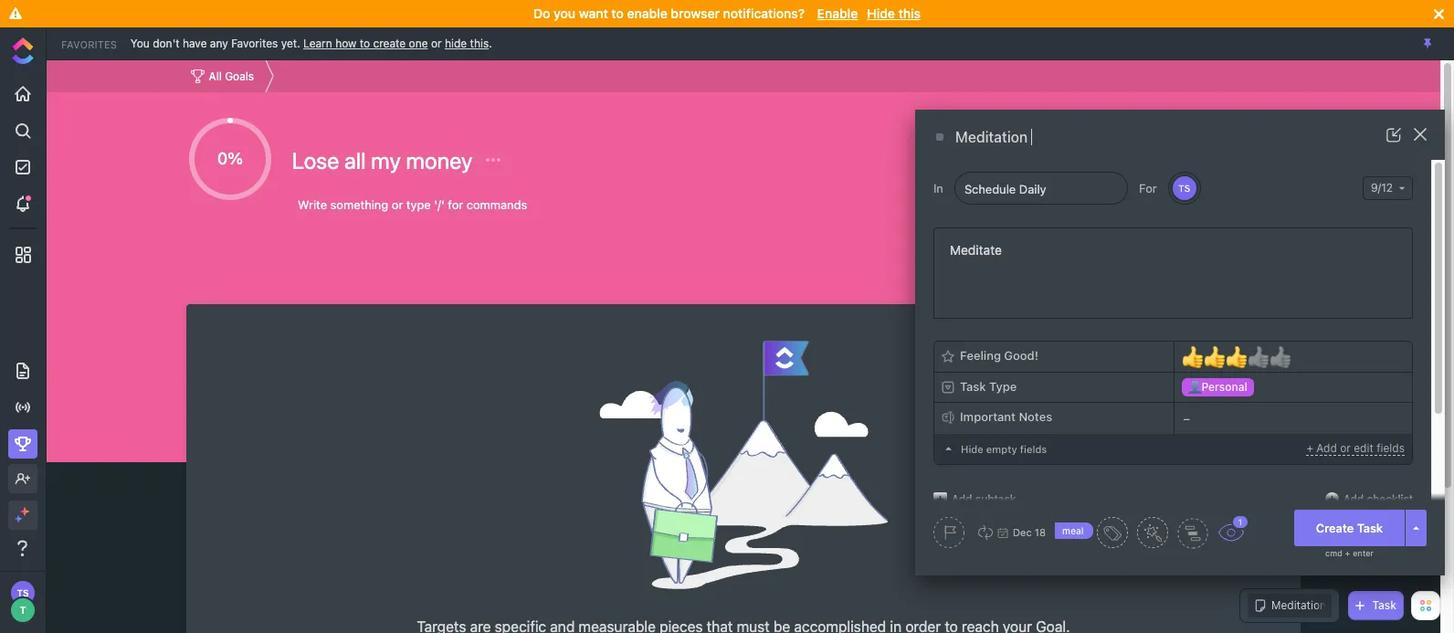 Task type: describe. For each thing, give the bounding box(es) containing it.
set priority element
[[934, 517, 965, 548]]

enable
[[817, 5, 858, 21]]

t
[[20, 604, 26, 616]]

add for add checklist
[[1343, 492, 1364, 506]]

sparkle svg 2 image
[[15, 515, 21, 522]]

cmd + enter
[[1325, 548, 1374, 558]]

9/12
[[1371, 181, 1393, 195]]

learn how to create one link
[[303, 36, 428, 50]]

money
[[406, 147, 473, 174]]

hide empty fields
[[961, 443, 1047, 455]]

4 feeling good! custom field. :3 .of. 5 element from the left
[[1247, 344, 1269, 370]]

2 feeling good! custom field. :3 .of. 5 element from the left
[[1204, 344, 1225, 370]]

hide inside "custom fields" element
[[961, 443, 984, 455]]

1 horizontal spatial favorites
[[231, 36, 278, 50]]

Task name or type '/' for commands text field
[[955, 128, 1355, 147]]

all goals link
[[186, 64, 259, 88]]

enter
[[1353, 548, 1374, 558]]

1
[[1238, 517, 1242, 527]]

yet.
[[281, 36, 300, 50]]

2 👍 from the left
[[1204, 344, 1225, 370]]

add for add subtask
[[952, 492, 972, 506]]

any
[[210, 36, 228, 50]]

0 horizontal spatial favorites
[[61, 38, 117, 50]]

good!
[[1004, 348, 1038, 363]]

0 horizontal spatial fields
[[1020, 443, 1047, 455]]

ts button
[[1171, 174, 1198, 202]]

how
[[335, 36, 357, 50]]

ts for ts
[[1179, 183, 1190, 194]]

create
[[373, 36, 406, 50]]

add checklist
[[1343, 492, 1413, 506]]

👤personal button
[[1174, 373, 1412, 402]]

+ inside "custom fields" element
[[1307, 441, 1314, 455]]

sparkle svg 1 image
[[20, 507, 29, 516]]

all
[[344, 147, 366, 174]]

3 feeling good! custom field. :3 .of. 5 element from the left
[[1225, 344, 1247, 370]]

18
[[1035, 526, 1046, 538]]

type
[[989, 379, 1017, 393]]

5 👍 from the left
[[1269, 344, 1291, 370]]

do
[[533, 5, 550, 21]]

add inside "custom fields" element
[[1317, 441, 1337, 455]]

browser
[[671, 5, 720, 21]]

–
[[1183, 411, 1190, 425]]

all goals
[[209, 69, 254, 83]]

permissions
[[1122, 159, 1195, 173]]

sharing
[[1122, 148, 1170, 162]]

subtask
[[975, 492, 1016, 506]]

+ add or edit fields
[[1307, 441, 1405, 455]]

1 vertical spatial +
[[1345, 548, 1350, 558]]

0 horizontal spatial or
[[431, 36, 442, 50]]

4 👍 from the left
[[1247, 344, 1269, 370]]

3 👍 from the left
[[1225, 344, 1247, 370]]



Task type: vqa. For each thing, say whether or not it's contained in the screenshot.
tree within Sidebar navigation
no



Task type: locate. For each thing, give the bounding box(es) containing it.
1 vertical spatial this
[[470, 36, 489, 50]]

you don't have any favorites yet. learn how to create one or hide this .
[[130, 36, 492, 50]]

in
[[934, 180, 944, 195]]

feeling good!
[[960, 348, 1038, 363]]

do you want to enable browser notifications? enable hide this
[[533, 5, 921, 21]]

sharing & permissions
[[1122, 148, 1195, 173]]

you
[[554, 5, 576, 21]]

don't
[[153, 36, 180, 50]]

notes
[[1019, 409, 1052, 424]]

+
[[1307, 441, 1314, 455], [1345, 548, 1350, 558]]

this
[[898, 5, 921, 21], [470, 36, 489, 50]]

2 horizontal spatial add
[[1343, 492, 1364, 506]]

0 vertical spatial +
[[1307, 441, 1314, 455]]

notifications?
[[723, 5, 805, 21]]

task up enter
[[1357, 520, 1383, 535]]

1 vertical spatial to
[[360, 36, 370, 50]]

one
[[409, 36, 428, 50]]

0 horizontal spatial +
[[1307, 441, 1314, 455]]

cmd
[[1325, 548, 1343, 558]]

dec 18
[[1013, 526, 1046, 538]]

1 horizontal spatial +
[[1345, 548, 1350, 558]]

1 👍 from the left
[[1182, 344, 1204, 370]]

set priority image
[[934, 517, 965, 548]]

dec
[[1013, 526, 1032, 538]]

edit
[[1354, 441, 1374, 455]]

create task
[[1316, 520, 1383, 535]]

hide right 'enable'
[[867, 5, 895, 21]]

0 horizontal spatial hide
[[867, 5, 895, 21]]

favorites left the you
[[61, 38, 117, 50]]

fields right edit
[[1377, 441, 1405, 455]]

important notes
[[960, 409, 1052, 424]]

or right one
[[431, 36, 442, 50]]

1 horizontal spatial fields
[[1377, 441, 1405, 455]]

lose all my money
[[292, 147, 478, 174]]

1 horizontal spatial this
[[898, 5, 921, 21]]

9/12 button
[[1363, 176, 1413, 200]]

1 vertical spatial hide
[[961, 443, 984, 455]]

0 vertical spatial hide
[[867, 5, 895, 21]]

ts for ts t
[[17, 587, 29, 598]]

0 horizontal spatial to
[[360, 36, 370, 50]]

1 button
[[1217, 514, 1250, 542]]

+ right cmd
[[1345, 548, 1350, 558]]

learn
[[303, 36, 332, 50]]

task left type
[[960, 379, 986, 393]]

add left subtask
[[952, 492, 972, 506]]

important
[[960, 409, 1016, 424]]

👍
[[1182, 344, 1204, 370], [1204, 344, 1225, 370], [1225, 344, 1247, 370], [1247, 344, 1269, 370], [1269, 344, 1291, 370]]

0 vertical spatial this
[[898, 5, 921, 21]]

ts
[[1179, 183, 1190, 194], [17, 587, 29, 598]]

meditate
[[950, 242, 1002, 258]]

or inside "custom fields" element
[[1340, 441, 1351, 455]]

ts inside ts dropdown button
[[1179, 183, 1190, 194]]

meal button
[[1055, 517, 1128, 548]]

custom fields element
[[934, 341, 1413, 465]]

hide this link
[[445, 36, 489, 50]]

task
[[960, 379, 986, 393], [1357, 520, 1383, 535], [1372, 598, 1397, 612]]

add
[[1317, 441, 1337, 455], [952, 492, 972, 506], [1343, 492, 1364, 506]]

create
[[1316, 520, 1354, 535]]

5 feeling good! custom field. :3 .of. 5 element from the left
[[1269, 344, 1291, 370]]

you
[[130, 36, 150, 50]]

1 horizontal spatial hide
[[961, 443, 984, 455]]

hide
[[445, 36, 467, 50]]

ts t
[[17, 587, 29, 616]]

hide
[[867, 5, 895, 21], [961, 443, 984, 455]]

for
[[1139, 180, 1157, 195]]

0 vertical spatial or
[[431, 36, 442, 50]]

feeling good! custom field. :3 .of. 5 element
[[1182, 344, 1204, 370], [1204, 344, 1225, 370], [1225, 344, 1247, 370], [1247, 344, 1269, 370], [1269, 344, 1291, 370]]

checklist
[[1367, 492, 1413, 506]]

.
[[489, 36, 492, 50]]

my
[[371, 147, 401, 174]]

hide left the empty
[[961, 443, 984, 455]]

👍 👍 👍 👍 👍
[[1182, 344, 1291, 370]]

task for task
[[1372, 598, 1397, 612]]

task down enter
[[1372, 598, 1397, 612]]

1 horizontal spatial or
[[1340, 441, 1351, 455]]

+ down – button
[[1307, 441, 1314, 455]]

0 vertical spatial to
[[612, 5, 624, 21]]

1 horizontal spatial ts
[[1179, 183, 1190, 194]]

0 vertical spatial task
[[960, 379, 986, 393]]

1 horizontal spatial to
[[612, 5, 624, 21]]

0 vertical spatial ts
[[1179, 183, 1190, 194]]

add left edit
[[1317, 441, 1337, 455]]

this right 'enable'
[[898, 5, 921, 21]]

fields
[[1377, 441, 1405, 455], [1020, 443, 1047, 455]]

1 vertical spatial or
[[1340, 441, 1351, 455]]

this right hide
[[470, 36, 489, 50]]

ts up "t"
[[17, 587, 29, 598]]

or
[[431, 36, 442, 50], [1340, 441, 1351, 455]]

add up create task
[[1343, 492, 1364, 506]]

👤personal
[[1188, 380, 1248, 394]]

enable
[[627, 5, 668, 21]]

1 horizontal spatial add
[[1317, 441, 1337, 455]]

add subtask
[[952, 492, 1016, 506]]

lose
[[292, 147, 339, 174]]

task type
[[960, 379, 1017, 393]]

task inside "custom fields" element
[[960, 379, 986, 393]]

1 vertical spatial ts
[[17, 587, 29, 598]]

to right how
[[360, 36, 370, 50]]

feeling
[[960, 348, 1001, 363]]

to right want
[[612, 5, 624, 21]]

1 feeling good! custom field. :3 .of. 5 element from the left
[[1182, 344, 1204, 370]]

favorites right any
[[231, 36, 278, 50]]

favorites
[[231, 36, 278, 50], [61, 38, 117, 50]]

meal
[[1062, 525, 1084, 536]]

dec 18 button
[[974, 525, 1046, 540]]

empty
[[986, 443, 1017, 455]]

task for task type
[[960, 379, 986, 393]]

0 horizontal spatial ts
[[17, 587, 29, 598]]

ts down "&"
[[1179, 183, 1190, 194]]

fields right the empty
[[1020, 443, 1047, 455]]

0 horizontal spatial add
[[952, 492, 972, 506]]

&
[[1174, 148, 1181, 162]]

– button
[[1174, 403, 1412, 434]]

have
[[183, 36, 207, 50]]

or left edit
[[1340, 441, 1351, 455]]

1 vertical spatial task
[[1357, 520, 1383, 535]]

to
[[612, 5, 624, 21], [360, 36, 370, 50]]

0 horizontal spatial this
[[470, 36, 489, 50]]

want
[[579, 5, 608, 21]]

2 vertical spatial task
[[1372, 598, 1397, 612]]



